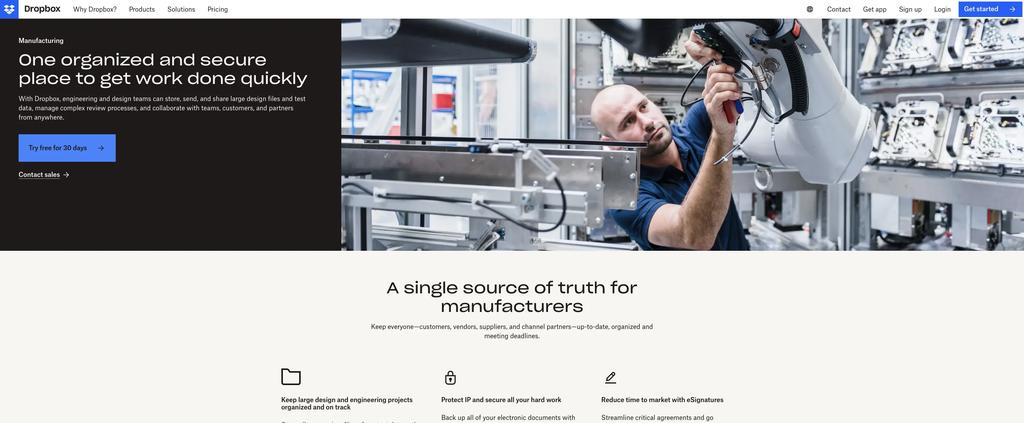 Task type: vqa. For each thing, say whether or not it's contained in the screenshot.
organized in Keep everyone—customers, vendors, suppliers, and channel partners—up-to-date, organized and meeting deadlines.
yes



Task type: describe. For each thing, give the bounding box(es) containing it.
store,
[[165, 95, 181, 103]]

for inside a single source of truth for manufacturers
[[610, 278, 637, 298]]

sign
[[899, 5, 913, 13]]

solutions button
[[161, 0, 201, 19]]

and inside one organized and secure place to get work done quickly
[[159, 50, 196, 70]]

one organized and secure place to get work done quickly
[[19, 50, 307, 88]]

back
[[441, 414, 456, 422]]

up for back
[[458, 414, 465, 422]]

reduce
[[601, 396, 624, 404]]

free
[[40, 144, 52, 152]]

track
[[335, 403, 351, 411]]

go
[[706, 414, 713, 422]]

get app button
[[857, 0, 893, 19]]

source
[[463, 278, 529, 298]]

sales
[[44, 171, 60, 179]]

on
[[326, 403, 334, 411]]

organized inside 'keep large design and engineering projects organized and on track'
[[281, 403, 312, 411]]

of for truth
[[534, 278, 553, 298]]

products button
[[123, 0, 161, 19]]

channel
[[522, 323, 545, 331]]

organized inside the keep everyone—customers, vendors, suppliers, and channel partners—up-to-date, organized and meeting deadlines.
[[611, 323, 640, 331]]

protect ip and secure all your hard work
[[441, 396, 561, 404]]

contact for contact
[[827, 5, 851, 13]]

to-
[[587, 323, 595, 331]]

processes,
[[107, 104, 138, 112]]

teams,
[[201, 104, 221, 112]]

a locked lock image
[[441, 368, 583, 387]]

why dropbox?
[[73, 5, 117, 13]]

1 horizontal spatial design
[[247, 95, 266, 103]]

why dropbox? button
[[67, 0, 123, 19]]

electronic
[[497, 414, 526, 422]]

manufacturing
[[19, 37, 64, 45]]

contact button
[[821, 0, 857, 19]]

keep everyone—customers, vendors, suppliers, and channel partners—up-to-date, organized and meeting deadlines.
[[371, 323, 653, 340]]

dropbox,
[[35, 95, 61, 103]]

teams
[[133, 95, 151, 103]]

days
[[73, 144, 87, 152]]

started
[[977, 5, 999, 13]]

try
[[29, 144, 38, 152]]

login
[[934, 5, 951, 13]]

get started
[[964, 5, 999, 13]]

collaborate
[[152, 104, 185, 112]]

get
[[100, 69, 131, 88]]

files
[[268, 95, 280, 103]]

man tinkers on hardware for manufacturing image
[[341, 19, 1024, 251]]

esignatures
[[687, 396, 724, 404]]

30
[[63, 144, 71, 152]]

get app
[[863, 5, 887, 13]]

pricing
[[208, 5, 228, 13]]

manufacturers
[[441, 296, 583, 316]]

data,
[[19, 104, 33, 112]]

single
[[404, 278, 458, 298]]

your inside 'back up all of your electronic documents with'
[[483, 414, 496, 422]]

vendors,
[[453, 323, 478, 331]]

1 vertical spatial to
[[641, 396, 647, 404]]

engineering inside 'with dropbox, engineering and design teams can store, send, and share large design files and test data, manage complex review processes, and collaborate with teams, customers, and partners from anywhere.'
[[63, 95, 97, 103]]

done
[[187, 69, 236, 88]]

back up all of your electronic documents with
[[441, 414, 579, 423]]

streamline
[[601, 414, 634, 422]]

keep for keep large design and engineering projects organized and on track
[[281, 396, 297, 404]]

sign up link
[[893, 0, 928, 19]]

one
[[19, 50, 56, 70]]

try free for 30 days
[[29, 144, 87, 152]]

keep large design and engineering projects organized and on track
[[281, 396, 413, 411]]

suppliers,
[[479, 323, 508, 331]]

contact for contact sales
[[19, 171, 43, 179]]

for inside 'link'
[[53, 144, 62, 152]]

work for hard
[[546, 396, 561, 404]]

1 vertical spatial with
[[672, 396, 685, 404]]

login link
[[928, 0, 957, 19]]

reduce time to market with esignatures
[[601, 396, 724, 404]]

deadlines.
[[510, 332, 540, 340]]

pricing link
[[201, 0, 234, 19]]

manage
[[35, 104, 59, 112]]

send,
[[183, 95, 198, 103]]

large inside 'with dropbox, engineering and design teams can store, send, and share large design files and test data, manage complex review processes, and collaborate with teams, customers, and partners from anywhere.'
[[230, 95, 245, 103]]

place
[[19, 69, 71, 88]]

why
[[73, 5, 87, 13]]

work for get
[[136, 69, 183, 88]]



Task type: locate. For each thing, give the bounding box(es) containing it.
contact sales link
[[19, 170, 71, 180]]

contact sales
[[19, 171, 60, 179]]

of down protect ip and secure all your hard work
[[475, 414, 481, 422]]

streamline critical agreements and go
[[601, 414, 736, 423]]

of inside 'back up all of your electronic documents with'
[[475, 414, 481, 422]]

everyone—customers,
[[388, 323, 452, 331]]

your
[[516, 396, 529, 404], [483, 414, 496, 422]]

2 vertical spatial with
[[562, 414, 575, 422]]

get inside popup button
[[863, 5, 874, 13]]

1 horizontal spatial to
[[641, 396, 647, 404]]

with inside 'back up all of your electronic documents with'
[[562, 414, 575, 422]]

with
[[187, 104, 200, 112], [672, 396, 685, 404], [562, 414, 575, 422]]

1 horizontal spatial secure
[[485, 396, 506, 404]]

contact left get app popup button
[[827, 5, 851, 13]]

keep
[[371, 323, 386, 331], [281, 396, 297, 404]]

engineering up complex
[[63, 95, 97, 103]]

1 vertical spatial engineering
[[350, 396, 386, 404]]

and inside streamline critical agreements and go
[[693, 414, 704, 422]]

0 horizontal spatial of
[[475, 414, 481, 422]]

0 vertical spatial contact
[[827, 5, 851, 13]]

with dropbox, engineering and design teams can store, send, and share large design files and test data, manage complex review processes, and collaborate with teams, customers, and partners from anywhere.
[[19, 95, 306, 121]]

0 vertical spatial for
[[53, 144, 62, 152]]

to inside one organized and secure place to get work done quickly
[[76, 69, 95, 88]]

1 vertical spatial your
[[483, 414, 496, 422]]

0 horizontal spatial your
[[483, 414, 496, 422]]

a
[[387, 278, 399, 298]]

design down a folder image
[[315, 396, 336, 404]]

1 vertical spatial keep
[[281, 396, 297, 404]]

work
[[136, 69, 183, 88], [546, 396, 561, 404]]

0 horizontal spatial organized
[[61, 50, 155, 70]]

a pencil image
[[601, 368, 743, 387]]

projects
[[388, 396, 413, 404]]

documents
[[528, 414, 561, 422]]

1 vertical spatial of
[[475, 414, 481, 422]]

work up can
[[136, 69, 183, 88]]

get left the app
[[863, 5, 874, 13]]

contact inside popup button
[[827, 5, 851, 13]]

0 vertical spatial of
[[534, 278, 553, 298]]

contact left the sales
[[19, 171, 43, 179]]

sign up
[[899, 5, 922, 13]]

0 horizontal spatial keep
[[281, 396, 297, 404]]

0 vertical spatial keep
[[371, 323, 386, 331]]

2 horizontal spatial organized
[[611, 323, 640, 331]]

0 horizontal spatial all
[[467, 414, 474, 422]]

up inside sign up link
[[914, 5, 922, 13]]

all down the "ip"
[[467, 414, 474, 422]]

agreements
[[657, 414, 692, 422]]

quickly
[[241, 69, 307, 88]]

1 vertical spatial large
[[298, 396, 314, 404]]

1 vertical spatial work
[[546, 396, 561, 404]]

meeting
[[484, 332, 508, 340]]

secure inside one organized and secure place to get work done quickly
[[200, 50, 267, 70]]

products
[[129, 5, 155, 13]]

design inside 'keep large design and engineering projects organized and on track'
[[315, 396, 336, 404]]

to right time
[[641, 396, 647, 404]]

2 horizontal spatial design
[[315, 396, 336, 404]]

get left started
[[964, 5, 975, 13]]

1 horizontal spatial keep
[[371, 323, 386, 331]]

share
[[213, 95, 229, 103]]

1 vertical spatial up
[[458, 414, 465, 422]]

0 vertical spatial organized
[[61, 50, 155, 70]]

with down send,
[[187, 104, 200, 112]]

0 horizontal spatial get
[[863, 5, 874, 13]]

up
[[914, 5, 922, 13], [458, 414, 465, 422]]

all
[[507, 396, 514, 404], [467, 414, 474, 422]]

1 horizontal spatial organized
[[281, 403, 312, 411]]

1 horizontal spatial large
[[298, 396, 314, 404]]

0 vertical spatial with
[[187, 104, 200, 112]]

1 horizontal spatial your
[[516, 396, 529, 404]]

1 horizontal spatial contact
[[827, 5, 851, 13]]

with right documents
[[562, 414, 575, 422]]

critical
[[635, 414, 655, 422]]

up inside 'back up all of your electronic documents with'
[[458, 414, 465, 422]]

a folder image
[[281, 368, 423, 387]]

anywhere.
[[34, 113, 64, 121]]

design up processes,
[[112, 95, 131, 103]]

ip
[[465, 396, 471, 404]]

1 vertical spatial for
[[610, 278, 637, 298]]

up right sign
[[914, 5, 922, 13]]

1 vertical spatial contact
[[19, 171, 43, 179]]

solutions
[[167, 5, 195, 13]]

time
[[626, 396, 640, 404]]

with inside 'with dropbox, engineering and design teams can store, send, and share large design files and test data, manage complex review processes, and collaborate with teams, customers, and partners from anywhere.'
[[187, 104, 200, 112]]

0 vertical spatial engineering
[[63, 95, 97, 103]]

1 horizontal spatial get
[[964, 5, 975, 13]]

design left "files"
[[247, 95, 266, 103]]

secure
[[200, 50, 267, 70], [485, 396, 506, 404]]

large left 'on'
[[298, 396, 314, 404]]

0 vertical spatial all
[[507, 396, 514, 404]]

0 vertical spatial work
[[136, 69, 183, 88]]

0 horizontal spatial up
[[458, 414, 465, 422]]

get started link
[[959, 2, 1023, 17]]

0 horizontal spatial secure
[[200, 50, 267, 70]]

your down protect ip and secure all your hard work
[[483, 414, 496, 422]]

of left truth
[[534, 278, 553, 298]]

secure for organized
[[200, 50, 267, 70]]

1 horizontal spatial engineering
[[350, 396, 386, 404]]

1 horizontal spatial with
[[562, 414, 575, 422]]

work right hard
[[546, 396, 561, 404]]

partners—up-
[[547, 323, 587, 331]]

organized inside one organized and secure place to get work done quickly
[[61, 50, 155, 70]]

up right the back
[[458, 414, 465, 422]]

engineering inside 'keep large design and engineering projects organized and on track'
[[350, 396, 386, 404]]

1 vertical spatial organized
[[611, 323, 640, 331]]

a single source of truth for manufacturers
[[387, 278, 637, 316]]

app
[[876, 5, 887, 13]]

contact
[[827, 5, 851, 13], [19, 171, 43, 179]]

0 horizontal spatial for
[[53, 144, 62, 152]]

1 vertical spatial all
[[467, 414, 474, 422]]

dropbox?
[[88, 5, 117, 13]]

with
[[19, 95, 33, 103]]

0 horizontal spatial work
[[136, 69, 183, 88]]

of for your
[[475, 414, 481, 422]]

review
[[87, 104, 106, 112]]

test
[[295, 95, 306, 103]]

market
[[649, 396, 670, 404]]

of inside a single source of truth for manufacturers
[[534, 278, 553, 298]]

1 horizontal spatial up
[[914, 5, 922, 13]]

1 vertical spatial secure
[[485, 396, 506, 404]]

work inside one organized and secure place to get work done quickly
[[136, 69, 183, 88]]

get
[[964, 5, 975, 13], [863, 5, 874, 13]]

your left hard
[[516, 396, 529, 404]]

0 vertical spatial your
[[516, 396, 529, 404]]

0 horizontal spatial engineering
[[63, 95, 97, 103]]

with up agreements
[[672, 396, 685, 404]]

up for sign
[[914, 5, 922, 13]]

2 vertical spatial organized
[[281, 403, 312, 411]]

to
[[76, 69, 95, 88], [641, 396, 647, 404]]

hard
[[531, 396, 545, 404]]

for
[[53, 144, 62, 152], [610, 278, 637, 298]]

get for get started
[[964, 5, 975, 13]]

and
[[159, 50, 196, 70], [99, 95, 110, 103], [200, 95, 211, 103], [282, 95, 293, 103], [140, 104, 151, 112], [256, 104, 267, 112], [509, 323, 520, 331], [642, 323, 653, 331], [337, 396, 348, 404], [472, 396, 484, 404], [313, 403, 324, 411], [693, 414, 704, 422]]

1 horizontal spatial all
[[507, 396, 514, 404]]

can
[[153, 95, 163, 103]]

customers,
[[222, 104, 255, 112]]

complex
[[60, 104, 85, 112]]

from
[[19, 113, 32, 121]]

1 horizontal spatial work
[[546, 396, 561, 404]]

keep inside the keep everyone—customers, vendors, suppliers, and channel partners—up-to-date, organized and meeting deadlines.
[[371, 323, 386, 331]]

organized
[[61, 50, 155, 70], [611, 323, 640, 331], [281, 403, 312, 411]]

0 horizontal spatial contact
[[19, 171, 43, 179]]

large up 'customers,'
[[230, 95, 245, 103]]

keep for keep everyone—customers, vendors, suppliers, and channel partners—up-to-date, organized and meeting deadlines.
[[371, 323, 386, 331]]

all up "electronic"
[[507, 396, 514, 404]]

1 horizontal spatial for
[[610, 278, 637, 298]]

0 vertical spatial up
[[914, 5, 922, 13]]

engineering
[[63, 95, 97, 103], [350, 396, 386, 404]]

engineering down a folder image
[[350, 396, 386, 404]]

1 horizontal spatial of
[[534, 278, 553, 298]]

partners
[[269, 104, 294, 112]]

date,
[[595, 323, 610, 331]]

0 vertical spatial to
[[76, 69, 95, 88]]

get for get app
[[863, 5, 874, 13]]

keep inside 'keep large design and engineering projects organized and on track'
[[281, 396, 297, 404]]

all inside 'back up all of your electronic documents with'
[[467, 414, 474, 422]]

0 horizontal spatial with
[[187, 104, 200, 112]]

0 vertical spatial secure
[[200, 50, 267, 70]]

2 horizontal spatial with
[[672, 396, 685, 404]]

0 horizontal spatial design
[[112, 95, 131, 103]]

large inside 'keep large design and engineering projects organized and on track'
[[298, 396, 314, 404]]

0 horizontal spatial to
[[76, 69, 95, 88]]

0 horizontal spatial large
[[230, 95, 245, 103]]

0 vertical spatial large
[[230, 95, 245, 103]]

large
[[230, 95, 245, 103], [298, 396, 314, 404]]

truth
[[558, 278, 606, 298]]

try free for 30 days link
[[19, 134, 116, 162]]

protect
[[441, 396, 463, 404]]

secure for ip
[[485, 396, 506, 404]]

to left get
[[76, 69, 95, 88]]



